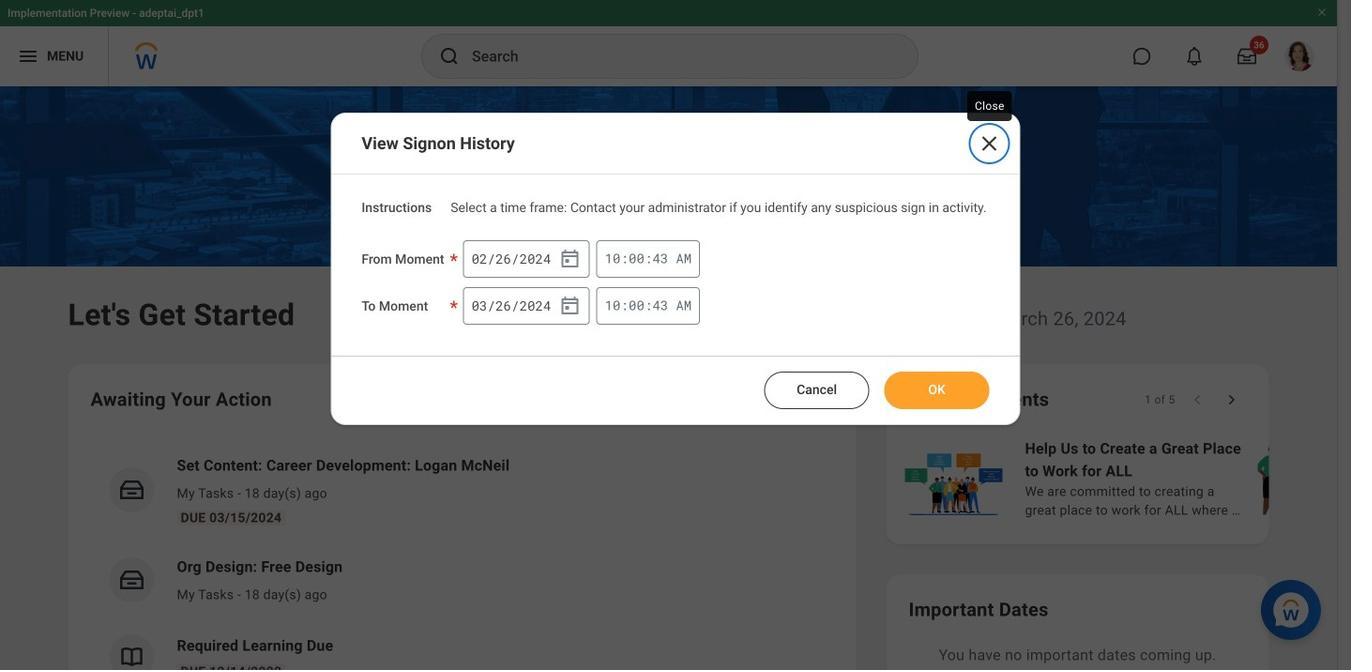 Task type: describe. For each thing, give the bounding box(es) containing it.
notifications large image
[[1185, 47, 1204, 66]]

hour spin button for the second spin button related to 1st "group" from the bottom of the page minute spin button
[[605, 297, 621, 313]]

inbox image
[[118, 566, 146, 594]]

1 horizontal spatial list
[[901, 435, 1351, 522]]

profile logan mcneil element
[[1274, 36, 1326, 77]]

calendar image
[[559, 294, 581, 317]]

second spin button for 2nd "group" from the bottom of the page
[[653, 250, 669, 267]]

1 group from the top
[[463, 240, 590, 278]]

search image
[[438, 45, 461, 68]]

x image
[[979, 132, 1001, 155]]

before or after midday spin button for the second spin button related to 1st "group" from the bottom of the page
[[676, 296, 692, 314]]

inbox image
[[118, 476, 146, 504]]

chevron left small image
[[1189, 390, 1207, 409]]



Task type: vqa. For each thing, say whether or not it's contained in the screenshot.
2nd CALENDAR image from the top of the page
yes



Task type: locate. For each thing, give the bounding box(es) containing it.
group up calendar icon
[[463, 240, 590, 278]]

hour spin button for minute spin button corresponding to the second spin button for 2nd "group" from the bottom of the page
[[605, 250, 621, 267]]

group
[[463, 240, 590, 278], [463, 287, 590, 324]]

1 vertical spatial second spin button
[[653, 297, 669, 313]]

status
[[1145, 392, 1175, 407]]

main content
[[0, 86, 1351, 670]]

1 hour spin button from the top
[[605, 250, 621, 267]]

calendar image
[[559, 248, 581, 270]]

minute spin button
[[629, 250, 645, 267], [629, 297, 645, 313]]

0 vertical spatial second spin button
[[653, 250, 669, 267]]

book open image
[[118, 643, 146, 670]]

banner
[[0, 0, 1337, 86]]

minute spin button right calendar icon
[[629, 297, 645, 313]]

2 before or after midday spin button from the top
[[676, 296, 692, 314]]

group down calendar image
[[463, 287, 590, 324]]

minute spin button right calendar image
[[629, 250, 645, 267]]

2 group from the top
[[463, 287, 590, 324]]

0 vertical spatial minute spin button
[[629, 250, 645, 267]]

list
[[901, 435, 1351, 522], [91, 439, 834, 670]]

2 minute spin button from the top
[[629, 297, 645, 313]]

second spin button right calendar icon
[[653, 297, 669, 313]]

second spin button right calendar image
[[653, 250, 669, 267]]

0 vertical spatial hour spin button
[[605, 250, 621, 267]]

tooltip
[[964, 87, 1016, 125]]

0 vertical spatial group
[[463, 240, 590, 278]]

hour spin button right calendar icon
[[605, 297, 621, 313]]

0 horizontal spatial list
[[91, 439, 834, 670]]

1 vertical spatial before or after midday spin button
[[676, 296, 692, 314]]

2 second spin button from the top
[[653, 297, 669, 313]]

before or after midday spin button
[[676, 249, 692, 267], [676, 296, 692, 314]]

1 minute spin button from the top
[[629, 250, 645, 267]]

1 before or after midday spin button from the top
[[676, 249, 692, 267]]

dialog
[[331, 113, 1021, 425]]

hour spin button right calendar image
[[605, 250, 621, 267]]

1 vertical spatial minute spin button
[[629, 297, 645, 313]]

before or after midday spin button for the second spin button for 2nd "group" from the bottom of the page
[[676, 249, 692, 267]]

minute spin button for the second spin button related to 1st "group" from the bottom of the page
[[629, 297, 645, 313]]

second spin button for 1st "group" from the bottom of the page
[[653, 297, 669, 313]]

minute spin button for the second spin button for 2nd "group" from the bottom of the page
[[629, 250, 645, 267]]

close environment banner image
[[1317, 7, 1328, 18]]

0 vertical spatial before or after midday spin button
[[676, 249, 692, 267]]

second spin button
[[653, 250, 669, 267], [653, 297, 669, 313]]

1 vertical spatial hour spin button
[[605, 297, 621, 313]]

hour spin button
[[605, 250, 621, 267], [605, 297, 621, 313]]

inbox large image
[[1238, 47, 1257, 66]]

1 vertical spatial group
[[463, 287, 590, 324]]

2 hour spin button from the top
[[605, 297, 621, 313]]

chevron right small image
[[1222, 390, 1241, 409]]

1 second spin button from the top
[[653, 250, 669, 267]]



